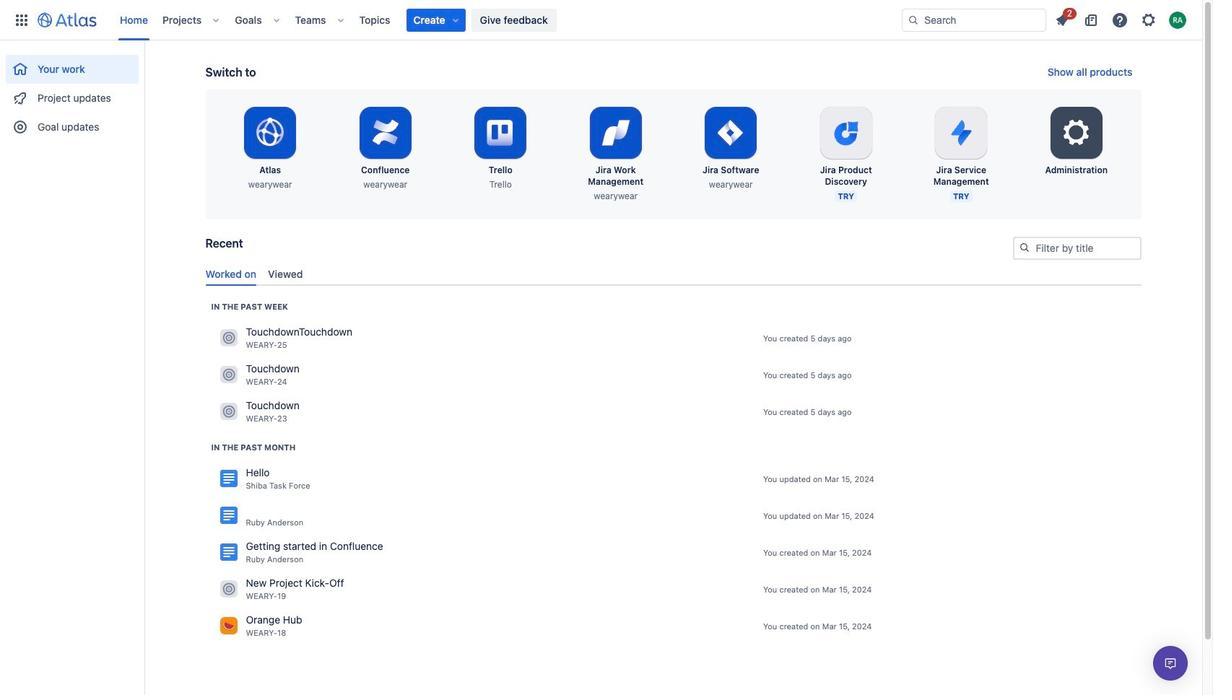 Task type: describe. For each thing, give the bounding box(es) containing it.
switch to... image
[[13, 11, 30, 29]]

settings image
[[1059, 116, 1094, 150]]

confluence image
[[220, 507, 237, 525]]

2 townsquare image from the top
[[220, 581, 237, 598]]

1 townsquare image from the top
[[220, 366, 237, 384]]

help image
[[1112, 11, 1129, 29]]

2 confluence image from the top
[[220, 544, 237, 561]]

1 townsquare image from the top
[[220, 330, 237, 347]]

notifications image
[[1054, 11, 1071, 29]]

1 confluence image from the top
[[220, 470, 237, 488]]

search image
[[1019, 242, 1030, 254]]



Task type: vqa. For each thing, say whether or not it's contained in the screenshot.
first More icon from the bottom of the page
no



Task type: locate. For each thing, give the bounding box(es) containing it.
None search field
[[902, 8, 1047, 31]]

Search field
[[902, 8, 1047, 31]]

confluence image down confluence image
[[220, 544, 237, 561]]

1 vertical spatial townsquare image
[[220, 581, 237, 598]]

top element
[[9, 0, 902, 40]]

confluence image
[[220, 470, 237, 488], [220, 544, 237, 561]]

open intercom messenger image
[[1162, 655, 1180, 672]]

0 vertical spatial townsquare image
[[220, 330, 237, 347]]

townsquare image
[[220, 366, 237, 384], [220, 403, 237, 421], [220, 618, 237, 635]]

group
[[6, 40, 139, 146]]

1 vertical spatial confluence image
[[220, 544, 237, 561]]

banner
[[0, 0, 1203, 40]]

2 vertical spatial townsquare image
[[220, 618, 237, 635]]

heading for 1st townsquare icon from the top
[[211, 301, 288, 313]]

confluence image up confluence image
[[220, 470, 237, 488]]

0 vertical spatial confluence image
[[220, 470, 237, 488]]

1 heading from the top
[[211, 301, 288, 313]]

1 vertical spatial heading
[[211, 442, 296, 453]]

0 vertical spatial townsquare image
[[220, 366, 237, 384]]

0 vertical spatial heading
[[211, 301, 288, 313]]

3 townsquare image from the top
[[220, 618, 237, 635]]

settings image
[[1141, 11, 1158, 29]]

search image
[[908, 14, 919, 26]]

tab list
[[200, 262, 1147, 286]]

account image
[[1169, 11, 1187, 29]]

heading
[[211, 301, 288, 313], [211, 442, 296, 453]]

2 heading from the top
[[211, 442, 296, 453]]

heading for 1st confluence icon from the top
[[211, 442, 296, 453]]

2 townsquare image from the top
[[220, 403, 237, 421]]

1 vertical spatial townsquare image
[[220, 403, 237, 421]]

Filter by title field
[[1014, 238, 1140, 259]]

townsquare image
[[220, 330, 237, 347], [220, 581, 237, 598]]



